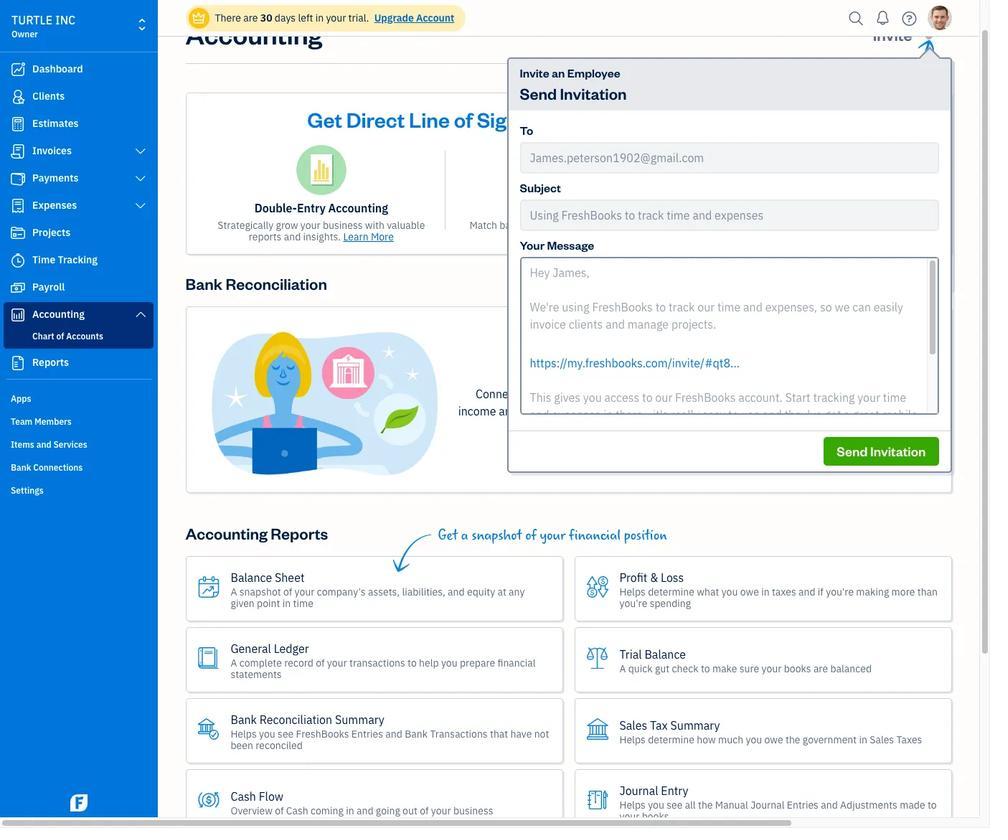 Task type: locate. For each thing, give the bounding box(es) containing it.
business down 'double-entry accounting'
[[323, 219, 363, 232]]

trial
[[620, 647, 642, 661]]

1 vertical spatial get
[[438, 528, 458, 544]]

chevron large down image inside expenses link
[[134, 200, 147, 212]]

a inside balance sheet a snapshot of your company's assets, liabilities, and equity at any given point in time
[[231, 585, 237, 598]]

balance
[[231, 570, 272, 585], [645, 647, 686, 661]]

in inside balance sheet a snapshot of your company's assets, liabilities, and equity at any given point in time
[[283, 597, 291, 610]]

business right out
[[453, 804, 493, 817]]

settings link
[[4, 479, 154, 501]]

1 vertical spatial sales
[[870, 733, 894, 746]]

0 horizontal spatial send
[[520, 83, 557, 103]]

bank inside connect your bank account to automatically import transactions. match them with income and expenses tracked in freshbooks to keep your books up to date and accurate.
[[547, 387, 572, 401]]

your up account
[[602, 358, 635, 378]]

a for balance sheet
[[231, 585, 237, 598]]

of inside main element
[[56, 331, 64, 342]]

point
[[257, 597, 280, 610]]

items and services
[[11, 439, 87, 450]]

2 chevron large down image from the top
[[134, 309, 147, 320]]

1 vertical spatial business
[[453, 804, 493, 817]]

reports down chart of accounts
[[32, 356, 69, 369]]

not
[[534, 727, 549, 740]]

entries left adjustments
[[787, 798, 819, 811]]

2 more from the left
[[606, 230, 629, 243]]

reports up sheet
[[271, 523, 328, 543]]

bank reconciliation image
[[544, 145, 594, 195]]

1 horizontal spatial transactions
[[524, 219, 580, 232]]

and left equity
[[448, 585, 465, 598]]

the
[[571, 105, 602, 133], [906, 219, 921, 232], [786, 733, 801, 746], [698, 798, 713, 811]]

bank reconciliation up match bank transactions to keep your books squeaky clean. in the top of the page
[[516, 201, 621, 215]]

summary inside bank reconciliation summary helps you see freshbooks entries and bank transactions that have not been reconciled
[[335, 712, 385, 727]]

2 horizontal spatial your
[[697, 105, 741, 133]]

accounts
[[867, 201, 917, 215], [753, 230, 795, 243], [66, 331, 103, 342]]

of right record
[[316, 656, 325, 669]]

2 chevron large down image from the top
[[134, 200, 147, 212]]

send up into
[[520, 83, 557, 103]]

see right been
[[278, 727, 294, 740]]

snapshot down sheet
[[240, 585, 281, 598]]

timer image
[[9, 253, 27, 268]]

1 vertical spatial keep
[[703, 404, 728, 418]]

financial inside "general ledger a complete record of your transactions to help you prepare financial statements"
[[498, 656, 536, 669]]

invite button
[[860, 17, 952, 52]]

0 horizontal spatial owe
[[740, 585, 759, 598]]

you inside bank reconciliation summary helps you see freshbooks entries and bank transactions that have not been reconciled
[[259, 727, 275, 740]]

match inside match bank transactions to keep your books squeaky clean.
[[470, 219, 497, 232]]

1 horizontal spatial invitation
[[870, 443, 926, 459]]

chevron large down image for payments
[[134, 173, 147, 184]]

1 vertical spatial connect
[[631, 431, 682, 448]]

reconciliation up match bank transactions to keep your books squeaky clean. in the top of the page
[[546, 201, 621, 215]]

invite inside invite an employee send invitation
[[520, 65, 549, 80]]

bank
[[500, 219, 522, 232], [547, 387, 572, 401]]

1 vertical spatial owe
[[765, 733, 783, 746]]

equity
[[467, 585, 495, 598]]

chevron large down image for accounting
[[134, 309, 147, 320]]

and left if
[[799, 585, 816, 598]]

2 learn more from the left
[[578, 230, 629, 243]]

chart down accounting link
[[32, 331, 54, 342]]

automatically
[[632, 387, 702, 401]]

statements
[[231, 668, 282, 681]]

invitation inside 'send invitation' button
[[870, 443, 926, 459]]

tip
[[702, 358, 726, 378]]

None text field
[[520, 142, 939, 174]]

in left tip
[[686, 358, 699, 378]]

1 horizontal spatial with
[[798, 230, 817, 243]]

1 horizontal spatial send
[[837, 443, 868, 459]]

journal right create
[[743, 219, 777, 232]]

you right the much
[[746, 733, 762, 746]]

reconciliation down reports
[[226, 273, 327, 294]]

of down sheet
[[283, 585, 292, 598]]

accounts down enter an email address text field
[[753, 230, 795, 243]]

employee for invite an employee send invitation
[[567, 65, 621, 80]]

and inside strategically grow your business with valuable reports and insights.
[[284, 230, 301, 243]]

helps inside bank reconciliation summary helps you see freshbooks entries and bank transactions that have not been reconciled
[[231, 727, 257, 740]]

1 horizontal spatial freshbooks
[[626, 404, 687, 418]]

go to help image
[[898, 8, 921, 29]]

an for invite an employee
[[674, 65, 687, 80]]

1 horizontal spatial financial
[[569, 528, 621, 544]]

books inside trial balance a quick gut check to make sure your books are balanced
[[784, 662, 811, 675]]

sales left taxes
[[870, 733, 894, 746]]

bank down subject
[[500, 219, 522, 232]]

0 vertical spatial get
[[307, 105, 342, 133]]

the inside create journal entries and edit accounts in the chart of accounts with
[[906, 219, 921, 232]]

0 vertical spatial snapshot
[[472, 528, 522, 544]]

profit
[[620, 570, 648, 585]]

financial
[[569, 528, 621, 544], [498, 656, 536, 669]]

0 horizontal spatial learn
[[343, 230, 369, 243]]

quick
[[628, 662, 653, 675]]

0 vertical spatial balance
[[231, 570, 272, 585]]

profit & loss helps determine what you owe in taxes and if you're making more than you're spending
[[620, 570, 938, 610]]

made
[[900, 798, 926, 811]]

0 horizontal spatial entry
[[297, 201, 326, 215]]

accounts inside create journal entries and edit accounts in the chart of accounts with
[[753, 230, 795, 243]]

estimates link
[[4, 111, 154, 137]]

connect
[[476, 387, 518, 401], [631, 431, 682, 448]]

entries
[[759, 201, 797, 215], [780, 219, 811, 232], [352, 727, 383, 740], [787, 798, 819, 811]]

liabilities,
[[402, 585, 446, 598]]

dashboard
[[32, 62, 83, 75]]

an inside invite an employee send invitation
[[552, 65, 565, 80]]

1 more from the left
[[371, 230, 394, 243]]

send invitation button
[[824, 437, 939, 466]]

1 horizontal spatial employee
[[689, 65, 743, 80]]

report image
[[9, 356, 27, 370]]

and inside cash flow overview of cash coming in and going out of your business
[[357, 804, 374, 817]]

are left 30
[[243, 11, 258, 24]]

0 horizontal spatial an
[[552, 65, 565, 80]]

employee inside invite an employee send invitation
[[567, 65, 621, 80]]

squeaky
[[509, 230, 546, 243]]

learn more right insights.
[[343, 230, 394, 243]]

entry for journal
[[661, 783, 689, 798]]

entry up all
[[661, 783, 689, 798]]

learn for entry
[[343, 230, 369, 243]]

to inside match bank transactions to keep your books squeaky clean.
[[583, 219, 592, 232]]

1 vertical spatial financial
[[498, 656, 536, 669]]

chart
[[822, 201, 851, 215], [715, 230, 740, 243], [32, 331, 54, 342]]

get left "direct"
[[307, 105, 342, 133]]

0 horizontal spatial invitation
[[560, 83, 627, 103]]

entries down journal entries and chart of accounts in the right of the page
[[780, 219, 811, 232]]

0 horizontal spatial business
[[323, 219, 363, 232]]

0 vertical spatial chevron large down image
[[134, 146, 147, 157]]

0 vertical spatial freshbooks
[[626, 404, 687, 418]]

to left make
[[701, 662, 710, 675]]

helps down the 'profit'
[[620, 585, 646, 598]]

your inside balance sheet a snapshot of your company's assets, liabilities, and equity at any given point in time
[[295, 585, 315, 598]]

0 horizontal spatial employee
[[567, 65, 621, 80]]

apps
[[11, 393, 31, 404]]

chevrondown image
[[919, 24, 939, 44]]

0 vertical spatial reports
[[32, 356, 69, 369]]

to up my
[[690, 404, 700, 418]]

you're right if
[[826, 585, 854, 598]]

bank reconciliation summary helps you see freshbooks entries and bank transactions that have not been reconciled
[[231, 712, 549, 752]]

2 vertical spatial accounts
[[66, 331, 103, 342]]

invoices link
[[4, 139, 154, 164]]

chevron large down image up expenses link
[[134, 173, 147, 184]]

1 an from the left
[[552, 65, 565, 80]]

0 horizontal spatial connect
[[476, 387, 518, 401]]

Enter an email address text field
[[642, 194, 939, 225]]

you inside journal entry helps you see all the manual journal entries and adjustments made to your books
[[648, 798, 664, 811]]

0 horizontal spatial freshbooks
[[296, 727, 349, 740]]

1 horizontal spatial your
[[602, 358, 635, 378]]

financial right prepare
[[498, 656, 536, 669]]

helps down statements
[[231, 727, 257, 740]]

summary up how
[[671, 718, 720, 732]]

invite inside dropdown button
[[873, 24, 913, 44]]

bank down items at the bottom of page
[[11, 462, 31, 473]]

the inside journal entry helps you see all the manual journal entries and adjustments made to your books
[[698, 798, 713, 811]]

1 chevron large down image from the top
[[134, 173, 147, 184]]

you inside sales tax summary helps determine how much you owe the government in sales taxes
[[746, 733, 762, 746]]

1 horizontal spatial bank reconciliation
[[516, 201, 621, 215]]

1 vertical spatial send
[[837, 443, 868, 459]]

account
[[416, 11, 454, 24]]

1 horizontal spatial are
[[814, 662, 828, 675]]

to left "help"
[[408, 656, 417, 669]]

0 vertical spatial business
[[323, 219, 363, 232]]

1 vertical spatial reports
[[271, 523, 328, 543]]

in right accounts on the top right of page
[[896, 219, 904, 232]]

2 horizontal spatial invite
[[873, 24, 913, 44]]

0 horizontal spatial transactions
[[349, 656, 405, 669]]

1 vertical spatial reconciliation
[[226, 273, 327, 294]]

sales left tax
[[620, 718, 648, 732]]

0 vertical spatial reconciliation
[[546, 201, 621, 215]]

determine inside sales tax summary helps determine how much you owe the government in sales taxes
[[648, 733, 695, 746]]

chart up edit
[[822, 201, 851, 215]]

keep
[[594, 219, 616, 232], [703, 404, 728, 418]]

helps left all
[[620, 798, 646, 811]]

a inside trial balance a quick gut check to make sure your books are balanced
[[620, 662, 626, 675]]

0 horizontal spatial sales
[[620, 718, 648, 732]]

bank inside match bank transactions to keep your books squeaky clean.
[[500, 219, 522, 232]]

a down the trial
[[620, 662, 626, 675]]

books down transactions.
[[756, 404, 787, 418]]

you're
[[826, 585, 854, 598], [620, 597, 648, 610]]

0 horizontal spatial reports
[[32, 356, 69, 369]]

2 horizontal spatial with
[[875, 387, 897, 401]]

cash up overview
[[231, 789, 256, 803]]

1 horizontal spatial match
[[811, 387, 843, 401]]

1 horizontal spatial learn
[[578, 230, 603, 243]]

0 horizontal spatial cash
[[231, 789, 256, 803]]

with
[[365, 219, 385, 232], [798, 230, 817, 243], [875, 387, 897, 401]]

chevron large down image
[[134, 173, 147, 184], [134, 309, 147, 320]]

invite left chevrondown image
[[873, 24, 913, 44]]

a for trial balance
[[620, 662, 626, 675]]

balance inside trial balance a quick gut check to make sure your books are balanced
[[645, 647, 686, 661]]

entries up cash flow overview of cash coming in and going out of your business on the bottom of page
[[352, 727, 383, 740]]

and inside create journal entries and edit accounts in the chart of accounts with
[[814, 219, 830, 232]]

1 learn from the left
[[343, 230, 369, 243]]

you right the what
[[722, 585, 738, 598]]

1 vertical spatial accounts
[[753, 230, 795, 243]]

transactions up the your message
[[524, 219, 580, 232]]

0 vertical spatial send
[[520, 83, 557, 103]]

invitation up get direct line of sight into the health of your business
[[560, 83, 627, 103]]

subject
[[520, 180, 561, 195]]

2 learn from the left
[[578, 230, 603, 243]]

your up first name "text box"
[[697, 105, 741, 133]]

1 vertical spatial cash
[[286, 804, 308, 817]]

more for double-entry accounting
[[371, 230, 394, 243]]

in inside cash flow overview of cash coming in and going out of your business
[[346, 804, 354, 817]]

0 horizontal spatial financial
[[498, 656, 536, 669]]

your
[[326, 11, 346, 24], [301, 219, 321, 232], [618, 219, 638, 232], [521, 387, 544, 401], [731, 404, 754, 418], [540, 528, 566, 544], [295, 585, 315, 598], [327, 656, 347, 669], [762, 662, 782, 675], [431, 804, 451, 817], [620, 810, 640, 823]]

0 vertical spatial chart
[[822, 201, 851, 215]]

2 horizontal spatial chart
[[822, 201, 851, 215]]

1 vertical spatial your
[[520, 238, 545, 253]]

bank right my
[[705, 431, 736, 448]]

a inside "general ledger a complete record of your transactions to help you prepare financial statements"
[[231, 656, 237, 669]]

payroll
[[32, 281, 65, 294]]

books inside match bank transactions to keep your books squeaky clean.
[[641, 219, 668, 232]]

Last Name text field
[[796, 136, 939, 168]]

learn for reconciliation
[[578, 230, 603, 243]]

an
[[552, 65, 565, 80], [674, 65, 687, 80]]

and
[[799, 201, 819, 215], [814, 219, 830, 232], [284, 230, 301, 243], [499, 404, 518, 418], [845, 404, 864, 418], [36, 439, 51, 450], [448, 585, 465, 598], [799, 585, 816, 598], [386, 727, 403, 740], [821, 798, 838, 811], [357, 804, 374, 817]]

that
[[490, 727, 508, 740]]

more right insights.
[[371, 230, 394, 243]]

0 vertical spatial see
[[278, 727, 294, 740]]

journal up create
[[716, 201, 756, 215]]

loss
[[661, 570, 684, 585]]

books left all
[[642, 810, 669, 823]]

income
[[458, 404, 496, 418]]

see left all
[[667, 798, 683, 811]]

connect up income
[[476, 387, 518, 401]]

in right tracked
[[614, 404, 624, 418]]

employee
[[567, 65, 621, 80], [689, 65, 743, 80]]

entries inside journal entry helps you see all the manual journal entries and adjustments made to your books
[[787, 798, 819, 811]]

1 determine from the top
[[648, 585, 695, 598]]

chevron large down image up payments link
[[134, 146, 147, 157]]

your left clean.
[[520, 238, 545, 253]]

books left create
[[641, 219, 668, 232]]

get for get a snapshot of your financial position
[[438, 528, 458, 544]]

determine inside profit & loss helps determine what you owe in taxes and if you're making more than you're spending
[[648, 585, 695, 598]]

chevron large down image for expenses
[[134, 200, 147, 212]]

keep down import
[[703, 404, 728, 418]]

0 vertical spatial bank
[[500, 219, 522, 232]]

helps inside sales tax summary helps determine how much you owe the government in sales taxes
[[620, 733, 646, 746]]

invite up health
[[642, 65, 671, 80]]

with up the accurate.
[[875, 387, 897, 401]]

chevron large down image inside invoices link
[[134, 146, 147, 157]]

general ledger a complete record of your transactions to help you prepare financial statements
[[231, 641, 536, 681]]

0 horizontal spatial snapshot
[[240, 585, 281, 598]]

and right reports
[[284, 230, 301, 243]]

send inside button
[[837, 443, 868, 459]]

connect for my
[[631, 431, 682, 448]]

to inside journal entry helps you see all the manual journal entries and adjustments made to your books
[[928, 798, 937, 811]]

2 employee from the left
[[689, 65, 743, 80]]

notifications image
[[872, 4, 895, 32]]

to inside "general ledger a complete record of your transactions to help you prepare financial statements"
[[408, 656, 417, 669]]

determine for summary
[[648, 733, 695, 746]]

owe left 'taxes'
[[740, 585, 759, 598]]

1 horizontal spatial invite
[[642, 65, 671, 80]]

1 chevron large down image from the top
[[134, 146, 147, 157]]

helps down quick
[[620, 733, 646, 746]]

0 horizontal spatial learn more
[[343, 230, 394, 243]]

of right "a"
[[525, 528, 537, 544]]

and inside bank reconciliation summary helps you see freshbooks entries and bank transactions that have not been reconciled
[[386, 727, 403, 740]]

been
[[231, 739, 253, 752]]

and inside balance sheet a snapshot of your company's assets, liabilities, and equity at any given point in time
[[448, 585, 465, 598]]

connect inside button
[[631, 431, 682, 448]]

1 horizontal spatial more
[[606, 230, 629, 243]]

chart image
[[9, 308, 27, 322]]

than
[[918, 585, 938, 598]]

match
[[470, 219, 497, 232], [811, 387, 843, 401]]

advanced
[[819, 230, 864, 243]]

balance inside balance sheet a snapshot of your company's assets, liabilities, and equity at any given point in time
[[231, 570, 272, 585]]

accounts down accounting link
[[66, 331, 103, 342]]

determine down tax
[[648, 733, 695, 746]]

strategically
[[218, 219, 274, 232]]

1 vertical spatial entry
[[661, 783, 689, 798]]

1 horizontal spatial reports
[[271, 523, 328, 543]]

owe right the much
[[765, 733, 783, 746]]

accounts up accounts on the top right of page
[[867, 201, 917, 215]]

you
[[722, 585, 738, 598], [441, 656, 458, 669], [259, 727, 275, 740], [746, 733, 762, 746], [648, 798, 664, 811]]

1 vertical spatial bank
[[547, 387, 572, 401]]

1 vertical spatial bank reconciliation
[[186, 273, 327, 294]]

to right made
[[928, 798, 937, 811]]

helps inside profit & loss helps determine what you owe in taxes and if you're making more than you're spending
[[620, 585, 646, 598]]

transactions left "help"
[[349, 656, 405, 669]]

continue button
[[859, 255, 939, 283]]

reconciliation up reconciled
[[260, 712, 332, 727]]

2 an from the left
[[674, 65, 687, 80]]

you right been
[[259, 727, 275, 740]]

accounting inside main element
[[32, 308, 85, 321]]

1 horizontal spatial summary
[[671, 718, 720, 732]]

journal entries and chart of accounts image
[[791, 145, 841, 195]]

freshbooks inside bank reconciliation summary helps you see freshbooks entries and bank transactions that have not been reconciled
[[296, 727, 349, 740]]

create
[[711, 219, 741, 232]]

going
[[376, 804, 400, 817]]

the left government
[[786, 733, 801, 746]]

entry inside journal entry helps you see all the manual journal entries and adjustments made to your books
[[661, 783, 689, 798]]

1 horizontal spatial accounts
[[753, 230, 795, 243]]

1 horizontal spatial snapshot
[[472, 528, 522, 544]]

learn
[[343, 230, 369, 243], [578, 230, 603, 243]]

a left the point
[[231, 585, 237, 598]]

to up message
[[583, 219, 592, 232]]

reconciliation inside bank reconciliation summary helps you see freshbooks entries and bank transactions that have not been reconciled
[[260, 712, 332, 727]]

invite up into
[[520, 65, 549, 80]]

connect inside connect your bank account to automatically import transactions. match them with income and expenses tracked in freshbooks to keep your books up to date and accurate.
[[476, 387, 518, 401]]

the right all
[[698, 798, 713, 811]]

general
[[231, 641, 271, 656]]

1 horizontal spatial chart
[[715, 230, 740, 243]]

a
[[231, 585, 237, 598], [231, 656, 237, 669], [620, 662, 626, 675]]

keep inside connect your bank account to automatically import transactions. match them with income and expenses tracked in freshbooks to keep your books up to date and accurate.
[[703, 404, 728, 418]]

given
[[231, 597, 255, 610]]

chart of accounts link
[[6, 328, 151, 345]]

0 vertical spatial chevron large down image
[[134, 173, 147, 184]]

0 vertical spatial determine
[[648, 585, 695, 598]]

time tracking link
[[4, 248, 154, 273]]

0 vertical spatial sales
[[620, 718, 648, 732]]

0 vertical spatial cash
[[231, 789, 256, 803]]

keep up message
[[594, 219, 616, 232]]

learn right insights.
[[343, 230, 369, 243]]

summary inside sales tax summary helps determine how much you owe the government in sales taxes
[[671, 718, 720, 732]]

financial left position
[[569, 528, 621, 544]]

ledger
[[274, 641, 309, 656]]

to
[[583, 219, 592, 232], [619, 387, 629, 401], [690, 404, 700, 418], [806, 404, 816, 418], [408, 656, 417, 669], [701, 662, 710, 675], [928, 798, 937, 811]]

of up first name "text box"
[[674, 105, 693, 133]]

0 vertical spatial transactions
[[524, 219, 580, 232]]

more right message
[[606, 230, 629, 243]]

learn more right clean.
[[578, 230, 629, 243]]

a for general ledger
[[231, 656, 237, 669]]

prepare
[[460, 656, 495, 669]]

1 vertical spatial invitation
[[870, 443, 926, 459]]

reports inside main element
[[32, 356, 69, 369]]

0 horizontal spatial bank reconciliation
[[186, 273, 327, 294]]

advanced accounting
[[819, 230, 917, 243]]

chevron large down image inside accounting link
[[134, 309, 147, 320]]

owe
[[740, 585, 759, 598], [765, 733, 783, 746]]

send down date
[[837, 443, 868, 459]]

0 horizontal spatial keep
[[594, 219, 616, 232]]

0 vertical spatial match
[[470, 219, 497, 232]]

connect your bank account to begin matching your bank transactions image
[[209, 330, 439, 477]]

1 employee from the left
[[567, 65, 621, 80]]

sheet
[[275, 570, 305, 585]]

balanced
[[831, 662, 872, 675]]

transactions inside match bank transactions to keep your books squeaky clean.
[[524, 219, 580, 232]]

owe inside sales tax summary helps determine how much you owe the government in sales taxes
[[765, 733, 783, 746]]

strategically grow your business with valuable reports and insights.
[[218, 219, 425, 243]]

1 learn more from the left
[[343, 230, 394, 243]]

helps for profit & loss
[[620, 585, 646, 598]]

time
[[293, 597, 313, 610]]

2 vertical spatial chart
[[32, 331, 54, 342]]

chart inside main element
[[32, 331, 54, 342]]

your inside cash flow overview of cash coming in and going out of your business
[[431, 804, 451, 817]]

2 determine from the top
[[648, 733, 695, 746]]

see
[[278, 727, 294, 740], [667, 798, 683, 811]]

payments
[[32, 172, 79, 184]]

1 horizontal spatial get
[[438, 528, 458, 544]]

with down journal entries and chart of accounts in the right of the page
[[798, 230, 817, 243]]

chevron large down image
[[134, 146, 147, 157], [134, 200, 147, 212]]

0 horizontal spatial summary
[[335, 712, 385, 727]]

payment image
[[9, 172, 27, 186]]

in right government
[[859, 733, 868, 746]]

0 horizontal spatial balance
[[231, 570, 272, 585]]

1 horizontal spatial entry
[[661, 783, 689, 798]]

owe inside profit & loss helps determine what you owe in taxes and if you're making more than you're spending
[[740, 585, 759, 598]]

transactions
[[430, 727, 488, 740]]

in left time
[[283, 597, 291, 610]]

entries inside bank reconciliation summary helps you see freshbooks entries and bank transactions that have not been reconciled
[[352, 727, 383, 740]]

1 vertical spatial chart
[[715, 230, 740, 243]]

1 vertical spatial snapshot
[[240, 585, 281, 598]]

2 vertical spatial reconciliation
[[260, 712, 332, 727]]

accounting link
[[4, 302, 154, 328]]

journal inside create journal entries and edit accounts in the chart of accounts with
[[743, 219, 777, 232]]

0 vertical spatial owe
[[740, 585, 759, 598]]

0 vertical spatial entry
[[297, 201, 326, 215]]

and right items at the bottom of page
[[36, 439, 51, 450]]

bank reconciliation down reports
[[186, 273, 327, 294]]

send inside invite an employee send invitation
[[520, 83, 557, 103]]

0 horizontal spatial with
[[365, 219, 385, 232]]

0 horizontal spatial more
[[371, 230, 394, 243]]

members
[[34, 416, 72, 427]]

account
[[575, 387, 616, 401]]

1 vertical spatial freshbooks
[[296, 727, 349, 740]]

clean.
[[549, 230, 576, 243]]

your inside trial balance a quick gut check to make sure your books are balanced
[[762, 662, 782, 675]]



Task type: vqa. For each thing, say whether or not it's contained in the screenshot.
the Connect inside Connect your bank account to automatically import transactions. Match them with income and expenses tracked in FreshBooks to keep your books up to date and accurate.
yes



Task type: describe. For each thing, give the bounding box(es) containing it.
chart inside create journal entries and edit accounts in the chart of accounts with
[[715, 230, 740, 243]]

of inside balance sheet a snapshot of your company's assets, liabilities, and equity at any given point in time
[[283, 585, 292, 598]]

in inside create journal entries and edit accounts in the chart of accounts with
[[896, 219, 904, 232]]

complete
[[239, 656, 282, 669]]

the down invite an employee send invitation
[[571, 105, 602, 133]]

balance sheet a snapshot of your company's assets, liabilities, and equity at any given point in time
[[231, 570, 525, 610]]

0 horizontal spatial you're
[[620, 597, 648, 610]]

spending
[[650, 597, 691, 610]]

settings
[[11, 485, 44, 496]]

how
[[697, 733, 716, 746]]

assets,
[[368, 585, 400, 598]]

to right up
[[806, 404, 816, 418]]

entries up create journal entries and edit accounts in the chart of accounts with
[[759, 201, 797, 215]]

1 horizontal spatial you're
[[826, 585, 854, 598]]

left
[[298, 11, 313, 24]]

sales tax summary helps determine how much you owe the government in sales taxes
[[620, 718, 922, 746]]

my
[[685, 431, 703, 448]]

edit
[[833, 219, 850, 232]]

journal right manual
[[751, 798, 785, 811]]

your inside match bank transactions to keep your books squeaky clean.
[[618, 219, 638, 232]]

bank connections link
[[4, 456, 154, 478]]

team members link
[[4, 410, 154, 432]]

sight
[[477, 105, 526, 133]]

reconciled
[[256, 739, 303, 752]]

of down flow
[[275, 804, 284, 817]]

main element
[[0, 0, 194, 817]]

there
[[215, 11, 241, 24]]

shape
[[759, 358, 805, 378]]

payments link
[[4, 166, 154, 192]]

government
[[803, 733, 857, 746]]

reports
[[249, 230, 282, 243]]

and down them
[[845, 404, 864, 418]]

to
[[520, 123, 533, 138]]

services
[[53, 439, 87, 450]]

freshbooks image
[[67, 794, 90, 812]]

entries inside create journal entries and edit accounts in the chart of accounts with
[[780, 219, 811, 232]]

time tracking
[[32, 253, 98, 266]]

helps for sales tax summary
[[620, 733, 646, 746]]

accounts inside main element
[[66, 331, 103, 342]]

invitation inside invite an employee send invitation
[[560, 83, 627, 103]]

trial balance a quick gut check to make sure your books are balanced
[[620, 647, 872, 675]]

of inside create journal entries and edit accounts in the chart of accounts with
[[742, 230, 751, 243]]

chevron large down image for invoices
[[134, 146, 147, 157]]

all
[[685, 798, 696, 811]]

accounts
[[853, 219, 893, 232]]

continue
[[872, 261, 926, 277]]

expenses
[[521, 404, 570, 418]]

connect my bank
[[631, 431, 736, 448]]

to inside trial balance a quick gut check to make sure your books are balanced
[[701, 662, 710, 675]]

0 vertical spatial your
[[697, 105, 741, 133]]

projects link
[[4, 220, 154, 246]]

if
[[818, 585, 824, 598]]

help
[[419, 656, 439, 669]]

expenses link
[[4, 193, 154, 219]]

a
[[461, 528, 468, 544]]

your inside "general ledger a complete record of your transactions to help you prepare financial statements"
[[327, 656, 347, 669]]

valuable
[[387, 219, 425, 232]]

journal entry helps you see all the manual journal entries and adjustments made to your books
[[620, 783, 937, 823]]

get for get direct line of sight into the health of your business
[[307, 105, 342, 133]]

30
[[260, 11, 272, 24]]

First Name text field
[[642, 136, 785, 168]]

transactions inside "general ledger a complete record of your transactions to help you prepare financial statements"
[[349, 656, 405, 669]]

of right out
[[420, 804, 429, 817]]

and right income
[[499, 404, 518, 418]]

determine for loss
[[648, 585, 695, 598]]

team
[[11, 416, 32, 427]]

invite an employee send invitation
[[520, 65, 627, 103]]

at
[[498, 585, 507, 598]]

close image
[[925, 103, 942, 119]]

apps link
[[4, 388, 154, 409]]

and up create journal entries and edit accounts in the chart of accounts with
[[799, 201, 819, 215]]

business inside strategically grow your business with valuable reports and insights.
[[323, 219, 363, 232]]

invoice image
[[9, 144, 27, 159]]

bank up been
[[231, 712, 257, 727]]

clients link
[[4, 84, 154, 110]]

of inside "general ledger a complete record of your transactions to help you prepare financial statements"
[[316, 656, 325, 669]]

journal entries and chart of accounts
[[716, 201, 917, 215]]

Enter a subject line text field
[[520, 200, 939, 231]]

double-entry accounting image
[[296, 145, 347, 195]]

in inside sales tax summary helps determine how much you owe the government in sales taxes
[[859, 733, 868, 746]]

make
[[713, 662, 737, 675]]

of right line
[[454, 105, 473, 133]]

taxes
[[897, 733, 922, 746]]

of up accounts on the top right of page
[[854, 201, 865, 215]]

flow
[[259, 789, 284, 803]]

with inside connect your bank account to automatically import transactions. match them with income and expenses tracked in freshbooks to keep your books up to date and accurate.
[[875, 387, 897, 401]]

health
[[606, 105, 670, 133]]

you inside profit & loss helps determine what you owe in taxes and if you're making more than you're spending
[[722, 585, 738, 598]]

and inside journal entry helps you see all the manual journal entries and adjustments made to your books
[[821, 798, 838, 811]]

keep
[[562, 358, 599, 378]]

summary for bank reconciliation summary
[[335, 712, 385, 727]]

client image
[[9, 90, 27, 104]]

snapshot inside balance sheet a snapshot of your company's assets, liabilities, and equity at any given point in time
[[240, 585, 281, 598]]

learn more for double-entry accounting
[[343, 230, 394, 243]]

in right left
[[316, 11, 324, 24]]

journal down tax
[[620, 783, 658, 798]]

in inside profit & loss helps determine what you owe in taxes and if you're making more than you're spending
[[762, 585, 770, 598]]

double-
[[255, 201, 297, 215]]

sure
[[740, 662, 759, 675]]

company's
[[317, 585, 366, 598]]

check
[[672, 662, 699, 675]]

0 vertical spatial bank reconciliation
[[516, 201, 621, 215]]

bank connections
[[11, 462, 83, 473]]

employee for invite an employee
[[689, 65, 743, 80]]

transactions.
[[741, 387, 808, 401]]

the inside sales tax summary helps determine how much you owe the government in sales taxes
[[786, 733, 801, 746]]

expense image
[[9, 199, 27, 213]]

much
[[718, 733, 744, 746]]

see inside journal entry helps you see all the manual journal entries and adjustments made to your books
[[667, 798, 683, 811]]

0 horizontal spatial your
[[520, 238, 545, 253]]

an for invite an employee send invitation
[[552, 65, 565, 80]]

get a snapshot of your financial position
[[438, 528, 667, 544]]

match inside connect your bank account to automatically import transactions. match them with income and expenses tracked in freshbooks to keep your books up to date and accurate.
[[811, 387, 843, 401]]

match bank transactions to keep your books squeaky clean.
[[470, 219, 668, 243]]

learn more for bank reconciliation
[[578, 230, 629, 243]]

business
[[745, 105, 830, 133]]

create journal entries and edit accounts in the chart of accounts with
[[711, 219, 921, 243]]

your inside journal entry helps you see all the manual journal entries and adjustments made to your books
[[620, 810, 640, 823]]

invite for invite an employee
[[642, 65, 671, 80]]

record
[[284, 656, 314, 669]]

dashboard image
[[9, 62, 27, 77]]

bank inside button
[[705, 431, 736, 448]]

and inside profit & loss helps determine what you owe in taxes and if you're making more than you're spending
[[799, 585, 816, 598]]

gut
[[655, 662, 670, 675]]

see inside bank reconciliation summary helps you see freshbooks entries and bank transactions that have not been reconciled
[[278, 727, 294, 740]]

more
[[892, 585, 915, 598]]

items
[[11, 439, 34, 450]]

summary for sales tax summary
[[671, 718, 720, 732]]

books inside connect your bank account to automatically import transactions. match them with income and expenses tracked in freshbooks to keep your books up to date and accurate.
[[756, 404, 787, 418]]

books inside journal entry helps you see all the manual journal entries and adjustments made to your books
[[642, 810, 669, 823]]

2 vertical spatial your
[[602, 358, 635, 378]]

message
[[547, 238, 594, 253]]

clients
[[32, 90, 65, 103]]

crown image
[[191, 10, 206, 25]]

entry for double-
[[297, 201, 326, 215]]

with inside create journal entries and edit accounts in the chart of accounts with
[[798, 230, 817, 243]]

search image
[[845, 8, 868, 29]]

you inside "general ledger a complete record of your transactions to help you prepare financial statements"
[[441, 656, 458, 669]]

and inside main element
[[36, 439, 51, 450]]

connect for your
[[476, 387, 518, 401]]

more for bank reconciliation
[[606, 230, 629, 243]]

in inside connect your bank account to automatically import transactions. match them with income and expenses tracked in freshbooks to keep your books up to date and accurate.
[[614, 404, 624, 418]]

items and services link
[[4, 433, 154, 455]]

bank left transactions
[[405, 727, 428, 740]]

business inside cash flow overview of cash coming in and going out of your business
[[453, 804, 493, 817]]

with inside strategically grow your business with valuable reports and insights.
[[365, 219, 385, 232]]

overview
[[231, 804, 273, 817]]

helps for bank reconciliation summary
[[231, 727, 257, 740]]

helps inside journal entry helps you see all the manual journal entries and adjustments made to your books
[[620, 798, 646, 811]]

to right account
[[619, 387, 629, 401]]

money image
[[9, 281, 27, 295]]

0 horizontal spatial are
[[243, 11, 258, 24]]

cash flow overview of cash coming in and going out of your business
[[231, 789, 493, 817]]

project image
[[9, 226, 27, 240]]

bank down strategically
[[186, 273, 223, 294]]

what
[[697, 585, 719, 598]]

invite for invite
[[873, 24, 913, 44]]

upgrade account link
[[372, 11, 454, 24]]

expenses
[[32, 199, 77, 212]]

upgrade
[[374, 11, 414, 24]]

bank inside main element
[[11, 462, 31, 473]]

import
[[704, 387, 739, 401]]

1 horizontal spatial sales
[[870, 733, 894, 746]]

are inside trial balance a quick gut check to make sure your books are balanced
[[814, 662, 828, 675]]

taxes
[[772, 585, 796, 598]]

estimate image
[[9, 117, 27, 131]]

invite for invite an employee send invitation
[[520, 65, 549, 80]]

keep inside match bank transactions to keep your books squeaky clean.
[[594, 219, 616, 232]]

0 vertical spatial accounts
[[867, 201, 917, 215]]

any
[[509, 585, 525, 598]]

bank down subject
[[516, 201, 543, 215]]

them
[[845, 387, 872, 401]]

your inside strategically grow your business with valuable reports and insights.
[[301, 219, 321, 232]]

freshbooks inside connect your bank account to automatically import transactions. match them with income and expenses tracked in freshbooks to keep your books up to date and accurate.
[[626, 404, 687, 418]]

coming
[[311, 804, 344, 817]]

&
[[650, 570, 658, 585]]



